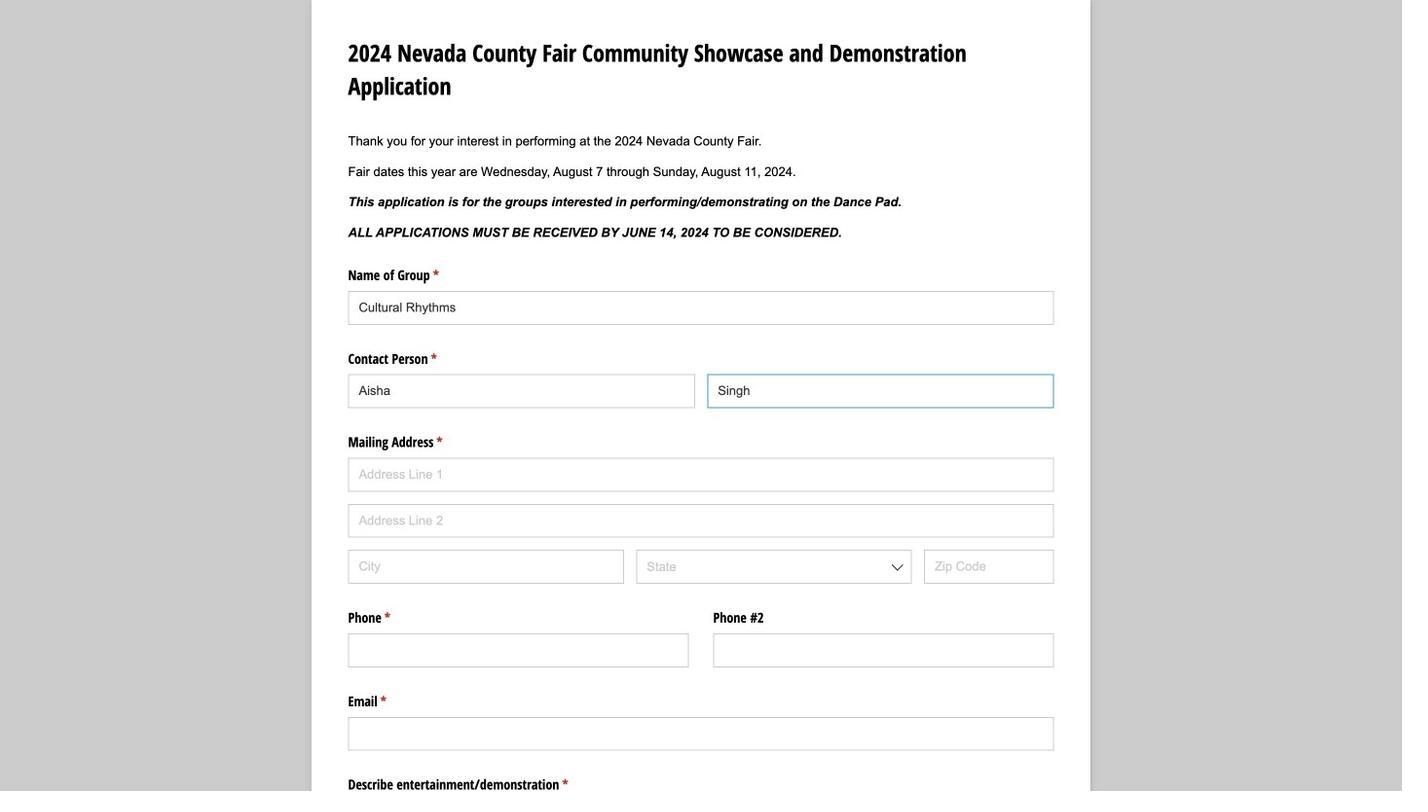 Task type: vqa. For each thing, say whether or not it's contained in the screenshot.
state Text Field
yes



Task type: describe. For each thing, give the bounding box(es) containing it.
Address Line 2 text field
[[348, 504, 1054, 538]]

State text field
[[636, 550, 912, 584]]

Last text field
[[707, 375, 1054, 409]]

Zip Code text field
[[924, 550, 1054, 584]]



Task type: locate. For each thing, give the bounding box(es) containing it.
None text field
[[348, 291, 1054, 325], [713, 634, 1054, 668], [348, 291, 1054, 325], [713, 634, 1054, 668]]

City text field
[[348, 550, 624, 584]]

First text field
[[348, 375, 695, 409]]

Address Line 1 text field
[[348, 458, 1054, 492]]

None text field
[[348, 634, 689, 668], [348, 718, 1054, 752], [348, 634, 689, 668], [348, 718, 1054, 752]]



